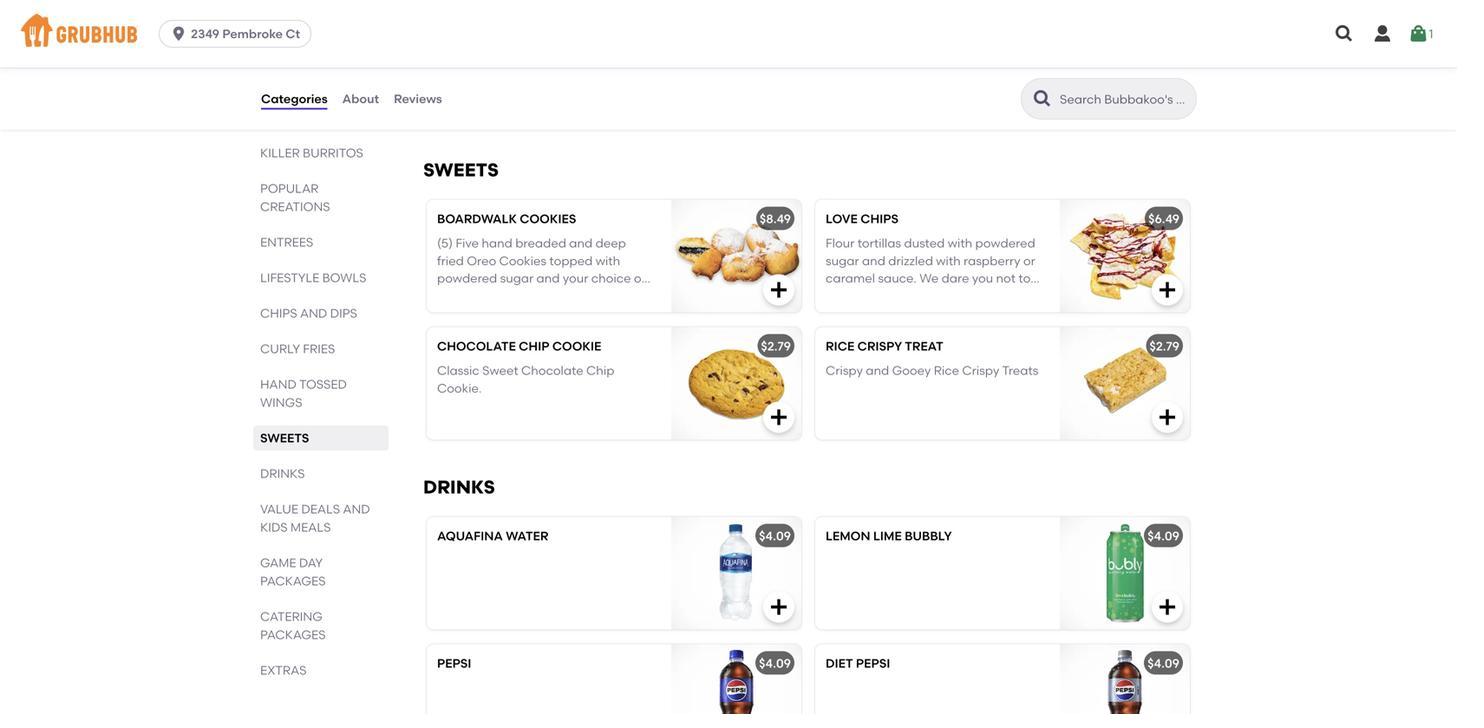 Task type: describe. For each thing, give the bounding box(es) containing it.
fall
[[826, 289, 844, 304]]

ct
[[286, 26, 300, 41]]

chip
[[587, 364, 615, 378]]

ending
[[982, 289, 1023, 304]]

signature
[[437, 65, 493, 79]]

lemon
[[826, 529, 871, 544]]

$8.49
[[760, 212, 791, 226]]

extras
[[260, 664, 307, 678]]

chocolate chip cookie
[[437, 339, 602, 354]]

pembroke
[[222, 26, 283, 41]]

2349 pembroke ct button
[[159, 20, 318, 48]]

tortillas
[[858, 236, 901, 251]]

categories
[[261, 91, 328, 106]]

and inside flour tortillas dusted with powdered sugar and drizzled with raspberry or caramel sauce. we dare you not to fall in love with this happy ending
[[862, 254, 886, 268]]

1 horizontal spatial drinks
[[423, 477, 495, 499]]

pepsi image
[[671, 645, 802, 715]]

dare
[[942, 271, 969, 286]]

diet
[[826, 657, 853, 671]]

kids
[[260, 521, 288, 535]]

not
[[996, 271, 1016, 286]]

fried cauliflower tossed in one of our signature flavors served with a side of ranch dressing.
[[437, 47, 651, 97]]

lemon lime bubbly image
[[1060, 517, 1190, 630]]

fried cauliflower tossed in one of our signature flavors served with a side of ranch dressing. button
[[427, 11, 802, 123]]

flour tortillas dusted with powdered sugar and drizzled with raspberry or caramel sauce. we dare you not to fall in love with this happy ending
[[826, 236, 1036, 304]]

svg image for love chips image at the right of the page
[[1157, 280, 1178, 300]]

love
[[860, 289, 887, 304]]

value deals and kids meals
[[260, 502, 370, 535]]

rice
[[826, 339, 855, 354]]

boardwalk cookies
[[437, 212, 576, 226]]

burritos
[[303, 146, 363, 161]]

powdered
[[976, 236, 1036, 251]]

1
[[1429, 26, 1434, 41]]

0 horizontal spatial chips
[[260, 306, 297, 321]]

1 pepsi from the left
[[437, 657, 472, 671]]

1 horizontal spatial of
[[617, 47, 629, 62]]

Search Bubbakoo's Burritos search field
[[1058, 91, 1191, 108]]

1 horizontal spatial chips
[[861, 212, 899, 226]]

chocolate chip cookie image
[[671, 327, 802, 440]]

cauliflower bites image
[[671, 11, 802, 123]]

svg image for aquafina water image
[[769, 597, 789, 618]]

value
[[260, 502, 298, 517]]

to
[[1019, 271, 1031, 286]]

creations
[[260, 200, 330, 214]]

cookie.
[[437, 381, 482, 396]]

served
[[538, 65, 577, 79]]

classic
[[437, 364, 480, 378]]

2 packages from the top
[[260, 628, 326, 643]]

crispy
[[858, 339, 902, 354]]

entrees
[[260, 235, 313, 250]]

2 pepsi from the left
[[856, 657, 890, 671]]

2349
[[191, 26, 219, 41]]

a
[[607, 65, 615, 79]]

diet pepsi image
[[1060, 645, 1190, 715]]

love
[[826, 212, 858, 226]]

our
[[632, 47, 651, 62]]

and inside value deals and kids meals
[[343, 502, 370, 517]]

dips
[[330, 306, 357, 321]]

classic sweet chocolate chip cookie.
[[437, 364, 615, 396]]

0 vertical spatial and
[[300, 306, 327, 321]]

svg image for chocolate chip cookie
[[769, 407, 789, 428]]

$6.49
[[1149, 212, 1180, 226]]

1 crispy from the left
[[826, 364, 863, 378]]

cauliflower
[[470, 47, 534, 62]]

sweet
[[482, 364, 518, 378]]

curly fries
[[260, 342, 335, 357]]

1 button
[[1408, 18, 1434, 49]]

$4.09 for pepsi
[[1148, 657, 1180, 671]]

rice crispy treat
[[826, 339, 944, 354]]

svg image for lemon lime bubbly image in the bottom right of the page
[[1157, 597, 1178, 618]]

2349 pembroke ct
[[191, 26, 300, 41]]

$2.79 for crispy and gooey rice crispy treats
[[1150, 339, 1180, 354]]

side
[[618, 65, 642, 79]]

bubbly
[[905, 529, 952, 544]]

1 packages from the top
[[260, 574, 326, 589]]

dusted
[[904, 236, 945, 251]]

day
[[299, 556, 323, 571]]

cookie
[[552, 339, 602, 354]]

cookies
[[520, 212, 576, 226]]

in inside fried cauliflower tossed in one of our signature flavors served with a side of ranch dressing.
[[579, 47, 589, 62]]

game day packages
[[260, 556, 326, 589]]

categories button
[[260, 68, 329, 130]]

or
[[1024, 254, 1036, 268]]

treats
[[1002, 364, 1039, 378]]

chips and dips
[[260, 306, 357, 321]]

catering packages
[[260, 610, 326, 643]]

chocolate
[[521, 364, 584, 378]]

catering
[[260, 610, 323, 625]]

$2.79 for classic sweet chocolate chip cookie.
[[761, 339, 791, 354]]

killer burritos
[[260, 146, 363, 161]]

we
[[920, 271, 939, 286]]

happy
[[941, 289, 979, 304]]

boardwalk cookies image
[[671, 200, 802, 313]]

killer
[[260, 146, 300, 161]]

search icon image
[[1032, 88, 1053, 109]]

sauce.
[[878, 271, 917, 286]]

$4.09 for lime
[[1148, 529, 1180, 544]]



Task type: vqa. For each thing, say whether or not it's contained in the screenshot.
the bottom $57.32
no



Task type: locate. For each thing, give the bounding box(es) containing it.
rice crispy treat image
[[1060, 327, 1190, 440]]

1 vertical spatial of
[[437, 82, 449, 97]]

chips up tortillas
[[861, 212, 899, 226]]

lifestyle
[[260, 271, 319, 285]]

drinks up aquafina
[[423, 477, 495, 499]]

aquafina water
[[437, 529, 549, 544]]

1 horizontal spatial $2.79
[[1150, 339, 1180, 354]]

svg image up pepsi image
[[769, 597, 789, 618]]

this
[[918, 289, 938, 304]]

1 vertical spatial sweets
[[260, 431, 309, 446]]

and
[[300, 306, 327, 321], [343, 502, 370, 517]]

diet pepsi
[[826, 657, 890, 671]]

1 vertical spatial and
[[866, 364, 889, 378]]

caramel
[[826, 271, 875, 286]]

0 vertical spatial packages
[[260, 574, 326, 589]]

0 vertical spatial chips
[[861, 212, 899, 226]]

in left one
[[579, 47, 589, 62]]

of left the ranch
[[437, 82, 449, 97]]

of
[[617, 47, 629, 62], [437, 82, 449, 97]]

svg image up 'diet pepsi' image
[[1157, 597, 1178, 618]]

$2.79
[[761, 339, 791, 354], [1150, 339, 1180, 354]]

flavors
[[496, 65, 535, 79]]

lime
[[874, 529, 902, 544]]

1 horizontal spatial pepsi
[[856, 657, 890, 671]]

svg image
[[1334, 23, 1355, 44], [170, 25, 187, 43], [1157, 280, 1178, 300], [769, 597, 789, 618], [1157, 597, 1178, 618]]

lemon lime bubbly
[[826, 529, 952, 544]]

dressing.
[[489, 82, 542, 97]]

svg image inside "2349 pembroke ct" button
[[170, 25, 187, 43]]

flour
[[826, 236, 855, 251]]

curly
[[260, 342, 300, 357]]

1 horizontal spatial in
[[847, 289, 857, 304]]

treat
[[905, 339, 944, 354]]

0 vertical spatial sweets
[[423, 159, 499, 181]]

with inside fried cauliflower tossed in one of our signature flavors served with a side of ranch dressing.
[[580, 65, 604, 79]]

0 horizontal spatial sweets
[[260, 431, 309, 446]]

1 horizontal spatial crispy
[[962, 364, 1000, 378]]

packages
[[260, 574, 326, 589], [260, 628, 326, 643]]

boardwalk
[[437, 212, 517, 226]]

0 horizontal spatial of
[[437, 82, 449, 97]]

drinks up "value"
[[260, 467, 305, 482]]

svg image
[[1372, 23, 1393, 44], [1408, 23, 1429, 44], [769, 280, 789, 300], [769, 407, 789, 428], [1157, 407, 1178, 428]]

and
[[862, 254, 886, 268], [866, 364, 889, 378]]

you
[[972, 271, 993, 286]]

reviews
[[394, 91, 442, 106]]

sweets
[[423, 159, 499, 181], [260, 431, 309, 446]]

packages down game
[[260, 574, 326, 589]]

about button
[[342, 68, 380, 130]]

tossed
[[537, 47, 576, 62]]

1 vertical spatial and
[[343, 502, 370, 517]]

0 horizontal spatial pepsi
[[437, 657, 472, 671]]

wings
[[260, 396, 302, 410]]

0 horizontal spatial and
[[300, 306, 327, 321]]

packages down catering
[[260, 628, 326, 643]]

popular
[[260, 181, 319, 196]]

svg image down $6.49
[[1157, 280, 1178, 300]]

svg image for rice crispy treat
[[1157, 407, 1178, 428]]

and down tortillas
[[862, 254, 886, 268]]

0 horizontal spatial drinks
[[260, 467, 305, 482]]

and down crispy
[[866, 364, 889, 378]]

svg image left 1 button
[[1334, 23, 1355, 44]]

reviews button
[[393, 68, 443, 130]]

popular creations
[[260, 181, 330, 214]]

ranch
[[452, 82, 486, 97]]

0 vertical spatial of
[[617, 47, 629, 62]]

about
[[342, 91, 379, 106]]

crispy right the rice
[[962, 364, 1000, 378]]

hand
[[260, 377, 297, 392]]

aquafina water image
[[671, 517, 802, 630]]

1 vertical spatial packages
[[260, 628, 326, 643]]

water
[[506, 529, 549, 544]]

1 horizontal spatial and
[[343, 502, 370, 517]]

1 vertical spatial chips
[[260, 306, 297, 321]]

0 horizontal spatial crispy
[[826, 364, 863, 378]]

crispy and gooey rice crispy treats
[[826, 364, 1039, 378]]

hand tossed wings
[[260, 377, 347, 410]]

2 $2.79 from the left
[[1150, 339, 1180, 354]]

0 vertical spatial and
[[862, 254, 886, 268]]

2 crispy from the left
[[962, 364, 1000, 378]]

chip
[[519, 339, 550, 354]]

one
[[592, 47, 614, 62]]

sugar
[[826, 254, 859, 268]]

in inside flour tortillas dusted with powdered sugar and drizzled with raspberry or caramel sauce. we dare you not to fall in love with this happy ending
[[847, 289, 857, 304]]

fried
[[437, 47, 467, 62]]

and left dips
[[300, 306, 327, 321]]

chips up curly
[[260, 306, 297, 321]]

1 horizontal spatial sweets
[[423, 159, 499, 181]]

aquafina
[[437, 529, 503, 544]]

pepsi
[[437, 657, 472, 671], [856, 657, 890, 671]]

0 horizontal spatial in
[[579, 47, 589, 62]]

lifestyle bowls
[[260, 271, 366, 285]]

drizzled
[[889, 254, 933, 268]]

tossed
[[299, 377, 347, 392]]

love chips image
[[1060, 200, 1190, 313]]

sweets down wings
[[260, 431, 309, 446]]

sweets up boardwalk at the top left
[[423, 159, 499, 181]]

main navigation navigation
[[0, 0, 1458, 68]]

of left our
[[617, 47, 629, 62]]

$4.09 for water
[[759, 529, 791, 544]]

bowls
[[322, 271, 366, 285]]

1 $2.79 from the left
[[761, 339, 791, 354]]

1 vertical spatial in
[[847, 289, 857, 304]]

in right fall
[[847, 289, 857, 304]]

fries
[[303, 342, 335, 357]]

crispy down rice
[[826, 364, 863, 378]]

love chips
[[826, 212, 899, 226]]

and right deals
[[343, 502, 370, 517]]

raspberry
[[964, 254, 1021, 268]]

svg image for boardwalk cookies
[[769, 280, 789, 300]]

svg image left '2349'
[[170, 25, 187, 43]]

chocolate
[[437, 339, 516, 354]]

in
[[579, 47, 589, 62], [847, 289, 857, 304]]

deals
[[301, 502, 340, 517]]

chips
[[861, 212, 899, 226], [260, 306, 297, 321]]

game
[[260, 556, 296, 571]]

svg image inside 1 button
[[1408, 23, 1429, 44]]

0 vertical spatial in
[[579, 47, 589, 62]]

rice
[[934, 364, 960, 378]]

0 horizontal spatial $2.79
[[761, 339, 791, 354]]



